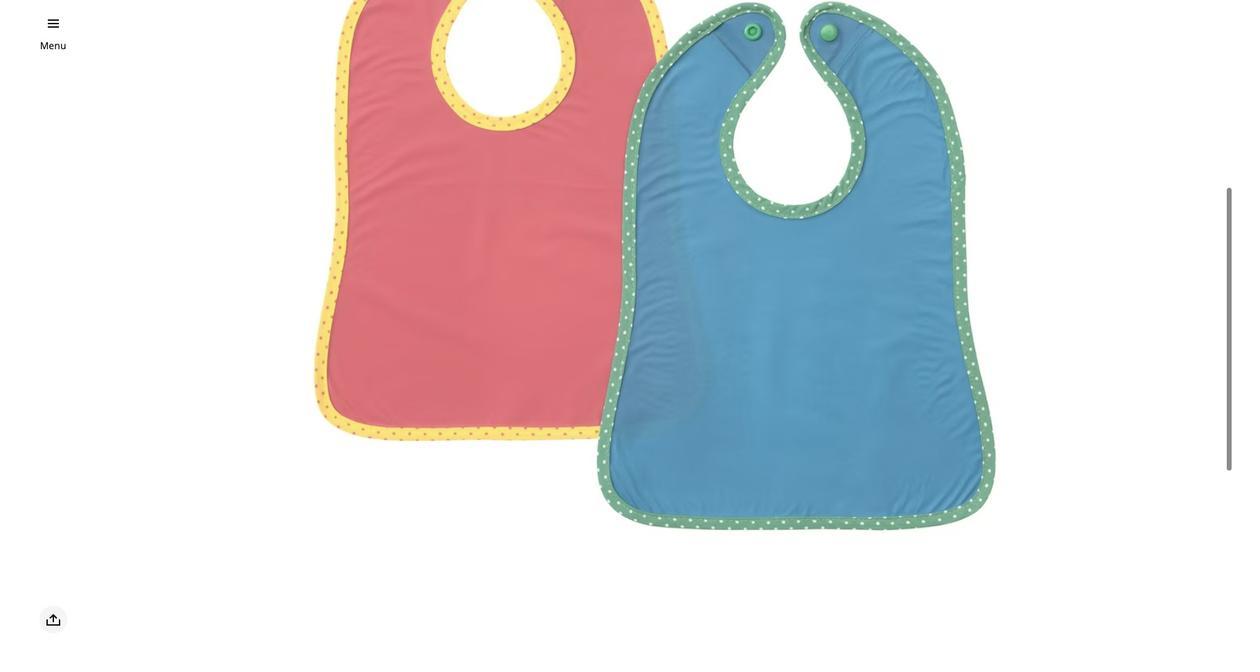 Task type: locate. For each thing, give the bounding box(es) containing it.
menu
[[40, 39, 66, 52]]

a red matvrå bib with a blue matvrå bib in front of it against a white background. image
[[107, 0, 1206, 626]]



Task type: vqa. For each thing, say whether or not it's contained in the screenshot.
A red MATVRÅ bib with a blue MATVRÅ bib in front of it against a white background. image
yes



Task type: describe. For each thing, give the bounding box(es) containing it.
menu button
[[40, 38, 66, 53]]



